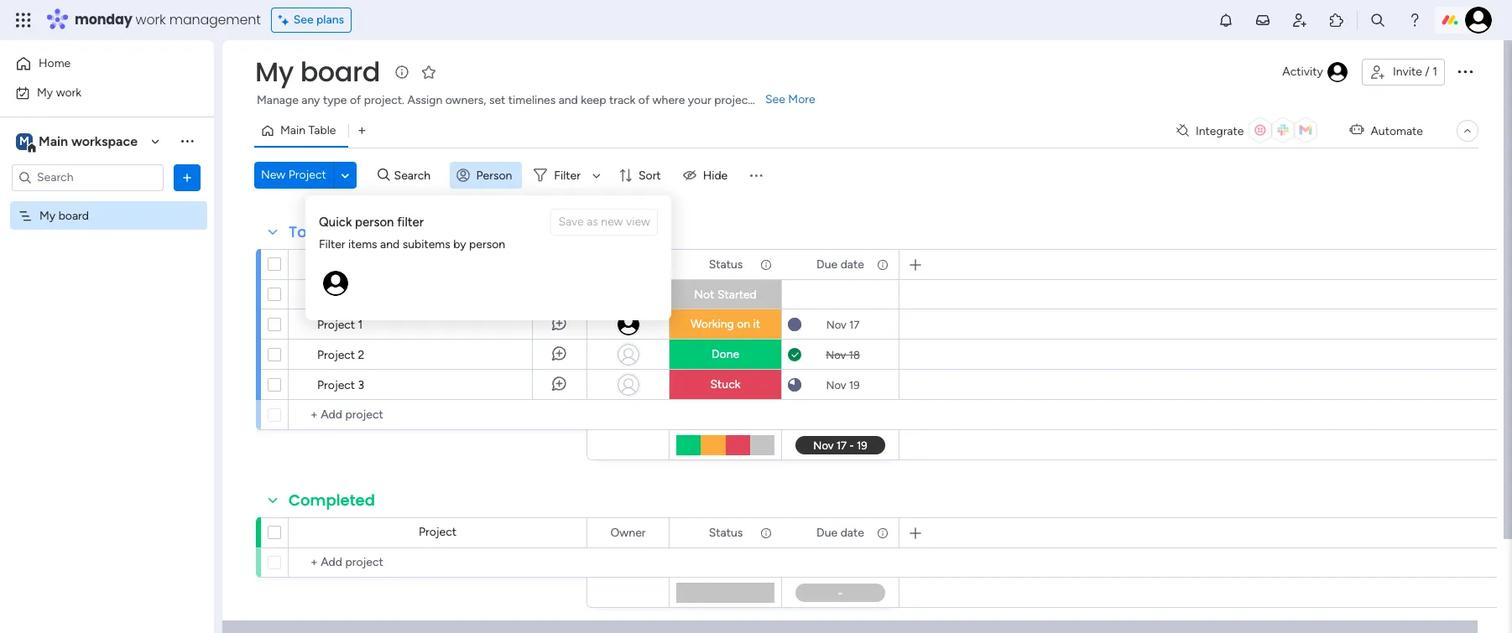 Task type: vqa. For each thing, say whether or not it's contained in the screenshot.
bottom with
no



Task type: describe. For each thing, give the bounding box(es) containing it.
hide button
[[676, 162, 738, 189]]

2 due from the top
[[817, 526, 838, 540]]

column information image
[[876, 527, 890, 540]]

board inside my board list box
[[58, 209, 89, 223]]

monday work management
[[75, 10, 261, 29]]

project inside button
[[289, 168, 326, 182]]

status field for completed
[[705, 524, 747, 543]]

stuck
[[710, 378, 741, 392]]

Search in workspace field
[[35, 168, 140, 187]]

0 vertical spatial board
[[300, 53, 380, 91]]

Completed field
[[285, 490, 379, 512]]

v2 done deadline image
[[788, 347, 802, 363]]

0 vertical spatial my board
[[255, 53, 380, 91]]

project
[[714, 93, 753, 107]]

management
[[169, 10, 261, 29]]

1 horizontal spatial and
[[559, 93, 578, 107]]

add view image
[[359, 125, 366, 137]]

1 vertical spatial person
[[469, 238, 505, 252]]

filter items and subitems by person
[[319, 238, 505, 252]]

column information image for to-do
[[760, 258, 773, 272]]

nov for 1
[[826, 319, 847, 331]]

my inside my board list box
[[39, 209, 56, 223]]

dapulse integrations image
[[1177, 125, 1189, 137]]

sort
[[639, 168, 661, 183]]

see for see more
[[765, 92, 786, 107]]

project 3
[[317, 379, 364, 393]]

1 vertical spatial 1
[[358, 318, 363, 332]]

activity button
[[1276, 59, 1356, 86]]

manage any type of project. assign owners, set timelines and keep track of where your project stands.
[[257, 93, 793, 107]]

owner
[[611, 526, 646, 540]]

work for my
[[56, 85, 82, 99]]

main for main table
[[280, 123, 306, 138]]

quick person filter
[[319, 215, 424, 230]]

owners,
[[445, 93, 486, 107]]

new project button
[[254, 162, 333, 189]]

workspace options image
[[179, 133, 196, 150]]

your
[[688, 93, 712, 107]]

menu image
[[748, 167, 765, 184]]

do
[[316, 222, 336, 243]]

where
[[653, 93, 685, 107]]

project.
[[364, 93, 405, 107]]

1 vertical spatial new
[[317, 288, 342, 302]]

my work
[[37, 85, 82, 99]]

search everything image
[[1370, 12, 1387, 29]]

19
[[849, 379, 860, 392]]

1 due from the top
[[817, 257, 838, 272]]

hide
[[703, 168, 728, 183]]

To-do field
[[285, 222, 340, 243]]

select product image
[[15, 12, 32, 29]]

quick
[[319, 215, 352, 230]]

see more
[[765, 92, 816, 107]]

workspace selection element
[[16, 131, 140, 153]]

activity
[[1283, 65, 1324, 79]]

jacob simon image
[[1466, 7, 1492, 34]]

my work button
[[10, 79, 180, 106]]

main table button
[[254, 118, 349, 144]]

completed
[[289, 490, 375, 511]]

plans
[[316, 13, 344, 27]]

status for to-do
[[709, 257, 743, 272]]

not started
[[694, 288, 757, 302]]

filter for filter items and subitems by person
[[319, 238, 345, 252]]

apps image
[[1329, 12, 1345, 29]]

inbox image
[[1255, 12, 1272, 29]]

m
[[19, 134, 29, 148]]

to-do
[[289, 222, 336, 243]]

1 inside invite / 1 'button'
[[1433, 65, 1438, 79]]

working
[[691, 317, 734, 332]]

v2 search image
[[378, 166, 390, 185]]

add to favorites image
[[420, 63, 437, 80]]

stands.
[[755, 93, 793, 107]]

due date for 1st due date field from the bottom of the page
[[817, 526, 864, 540]]

see for see plans
[[294, 13, 314, 27]]

autopilot image
[[1350, 119, 1364, 141]]

filter
[[397, 215, 424, 230]]

see more link
[[764, 91, 817, 108]]

workspace image
[[16, 132, 33, 151]]

17
[[849, 319, 860, 331]]

nov 17
[[826, 319, 860, 331]]

1 of from the left
[[350, 93, 361, 107]]

person button
[[450, 162, 522, 189]]



Task type: locate. For each thing, give the bounding box(es) containing it.
1 vertical spatial work
[[56, 85, 82, 99]]

1 horizontal spatial work
[[136, 10, 166, 29]]

column information image for completed
[[760, 527, 773, 540]]

my down search in workspace field on the top left of the page
[[39, 209, 56, 223]]

18
[[849, 349, 860, 361]]

angle down image
[[341, 169, 349, 182]]

due left column information icon
[[817, 526, 838, 540]]

integrate
[[1196, 124, 1244, 138]]

by
[[453, 238, 466, 252]]

see inside see plans button
[[294, 13, 314, 27]]

0 horizontal spatial of
[[350, 93, 361, 107]]

1 nov from the top
[[826, 319, 847, 331]]

2 status from the top
[[709, 526, 743, 540]]

track
[[609, 93, 636, 107]]

my board inside my board list box
[[39, 209, 89, 223]]

main right workspace image
[[39, 133, 68, 149]]

work right monday
[[136, 10, 166, 29]]

nov
[[826, 319, 847, 331], [826, 349, 846, 361], [826, 379, 847, 392]]

due date left column information icon
[[817, 526, 864, 540]]

filter for filter
[[554, 168, 581, 183]]

project for project 3
[[317, 379, 355, 393]]

0 vertical spatial work
[[136, 10, 166, 29]]

filter
[[554, 168, 581, 183], [319, 238, 345, 252]]

subitems
[[403, 238, 451, 252]]

0 vertical spatial status
[[709, 257, 743, 272]]

not
[[694, 288, 715, 302]]

1 status from the top
[[709, 257, 743, 272]]

1 horizontal spatial filter
[[554, 168, 581, 183]]

0 vertical spatial status field
[[705, 256, 747, 274]]

invite / 1
[[1393, 65, 1438, 79]]

automate
[[1371, 124, 1424, 138]]

1 horizontal spatial new
[[317, 288, 342, 302]]

1 vertical spatial date
[[841, 526, 864, 540]]

main inside workspace selection element
[[39, 133, 68, 149]]

my inside 'my work' button
[[37, 85, 53, 99]]

due
[[817, 257, 838, 272], [817, 526, 838, 540]]

0 vertical spatial see
[[294, 13, 314, 27]]

1 horizontal spatial 1
[[1433, 65, 1438, 79]]

2 date from the top
[[841, 526, 864, 540]]

keep
[[581, 93, 606, 107]]

0 vertical spatial and
[[559, 93, 578, 107]]

due date field up nov 17
[[813, 256, 869, 274]]

date up 17
[[841, 257, 864, 272]]

0 horizontal spatial options image
[[179, 169, 196, 186]]

my
[[255, 53, 294, 91], [37, 85, 53, 99], [39, 209, 56, 223]]

0 horizontal spatial board
[[58, 209, 89, 223]]

working on it
[[691, 317, 761, 332]]

notifications image
[[1218, 12, 1235, 29]]

Status field
[[705, 256, 747, 274], [705, 524, 747, 543]]

0 vertical spatial filter
[[554, 168, 581, 183]]

Due date field
[[813, 256, 869, 274], [813, 524, 869, 543]]

monday
[[75, 10, 132, 29]]

of right type
[[350, 93, 361, 107]]

new project inside button
[[261, 168, 326, 182]]

timelines
[[508, 93, 556, 107]]

0 vertical spatial 1
[[1433, 65, 1438, 79]]

filter button
[[527, 162, 607, 189]]

0 vertical spatial new
[[261, 168, 286, 182]]

1 date from the top
[[841, 257, 864, 272]]

nov 19
[[826, 379, 860, 392]]

2 vertical spatial nov
[[826, 379, 847, 392]]

1 horizontal spatial of
[[639, 93, 650, 107]]

1 horizontal spatial see
[[765, 92, 786, 107]]

assign
[[407, 93, 443, 107]]

1 horizontal spatial my board
[[255, 53, 380, 91]]

type
[[323, 93, 347, 107]]

see plans button
[[271, 8, 352, 33]]

more
[[788, 92, 816, 107]]

options image
[[1455, 61, 1476, 81], [179, 169, 196, 186]]

person right the "by"
[[469, 238, 505, 252]]

of right track
[[639, 93, 650, 107]]

2 due date field from the top
[[813, 524, 869, 543]]

of
[[350, 93, 361, 107], [639, 93, 650, 107]]

my up manage
[[255, 53, 294, 91]]

main for main workspace
[[39, 133, 68, 149]]

new
[[261, 168, 286, 182], [317, 288, 342, 302]]

project for project 1
[[317, 318, 355, 332]]

2 of from the left
[[639, 93, 650, 107]]

help image
[[1407, 12, 1424, 29]]

1 horizontal spatial board
[[300, 53, 380, 91]]

0 horizontal spatial work
[[56, 85, 82, 99]]

status field for to-do
[[705, 256, 747, 274]]

0 horizontal spatial see
[[294, 13, 314, 27]]

my board list box
[[0, 198, 214, 457]]

1 vertical spatial filter
[[319, 238, 345, 252]]

invite members image
[[1292, 12, 1309, 29]]

1 vertical spatial new project
[[317, 288, 383, 302]]

done
[[712, 347, 740, 362]]

and left keep
[[559, 93, 578, 107]]

work down home
[[56, 85, 82, 99]]

1 vertical spatial my board
[[39, 209, 89, 223]]

see plans
[[294, 13, 344, 27]]

due date up nov 17
[[817, 257, 864, 272]]

see inside see more link
[[765, 92, 786, 107]]

project for project 2
[[317, 348, 355, 363]]

manage
[[257, 93, 299, 107]]

2 status field from the top
[[705, 524, 747, 543]]

1 + add project text field from the top
[[297, 405, 579, 426]]

home
[[39, 56, 71, 71]]

main table
[[280, 123, 336, 138]]

and right items
[[380, 238, 400, 252]]

0 horizontal spatial and
[[380, 238, 400, 252]]

arrow down image
[[587, 165, 607, 185]]

person
[[476, 168, 512, 183]]

0 vertical spatial due date field
[[813, 256, 869, 274]]

items
[[348, 238, 377, 252]]

it
[[753, 317, 761, 332]]

show board description image
[[392, 64, 412, 81]]

due date field left column information icon
[[813, 524, 869, 543]]

and
[[559, 93, 578, 107], [380, 238, 400, 252]]

1 vertical spatial status field
[[705, 524, 747, 543]]

1 vertical spatial nov
[[826, 349, 846, 361]]

due up nov 17
[[817, 257, 838, 272]]

1 vertical spatial status
[[709, 526, 743, 540]]

new down main table button on the top of the page
[[261, 168, 286, 182]]

due date
[[817, 257, 864, 272], [817, 526, 864, 540]]

column information image
[[760, 258, 773, 272], [876, 258, 890, 272], [760, 527, 773, 540]]

date left column information icon
[[841, 526, 864, 540]]

Search field
[[390, 164, 440, 187]]

0 horizontal spatial new
[[261, 168, 286, 182]]

any
[[302, 93, 320, 107]]

0 horizontal spatial filter
[[319, 238, 345, 252]]

1 vertical spatial due date
[[817, 526, 864, 540]]

0 horizontal spatial my board
[[39, 209, 89, 223]]

3
[[358, 379, 364, 393]]

my board down search in workspace field on the top left of the page
[[39, 209, 89, 223]]

0 vertical spatial options image
[[1455, 61, 1476, 81]]

status
[[709, 257, 743, 272], [709, 526, 743, 540]]

0 vertical spatial + add project text field
[[297, 405, 579, 426]]

due date for second due date field from the bottom
[[817, 257, 864, 272]]

nov for 2
[[826, 349, 846, 361]]

see left plans
[[294, 13, 314, 27]]

options image down workspace options "icon"
[[179, 169, 196, 186]]

sort button
[[612, 162, 671, 189]]

0 vertical spatial nov
[[826, 319, 847, 331]]

option
[[0, 201, 214, 204]]

1 status field from the top
[[705, 256, 747, 274]]

nov left 17
[[826, 319, 847, 331]]

nov left 19
[[826, 379, 847, 392]]

1 right the /
[[1433, 65, 1438, 79]]

board
[[300, 53, 380, 91], [58, 209, 89, 223]]

to-
[[289, 222, 316, 243]]

my board
[[255, 53, 380, 91], [39, 209, 89, 223]]

nov 18
[[826, 349, 860, 361]]

project
[[289, 168, 326, 182], [345, 288, 383, 302], [317, 318, 355, 332], [317, 348, 355, 363], [317, 379, 355, 393], [419, 525, 457, 540]]

status for completed
[[709, 526, 743, 540]]

+ Add project text field
[[297, 405, 579, 426], [297, 553, 579, 573]]

workspace
[[71, 133, 138, 149]]

home button
[[10, 50, 180, 77]]

Owner field
[[606, 524, 650, 543]]

1 horizontal spatial person
[[469, 238, 505, 252]]

0 horizontal spatial person
[[355, 215, 394, 230]]

person up items
[[355, 215, 394, 230]]

new inside button
[[261, 168, 286, 182]]

main inside button
[[280, 123, 306, 138]]

My board field
[[251, 53, 384, 91]]

new project down main table button on the top of the page
[[261, 168, 326, 182]]

person
[[355, 215, 394, 230], [469, 238, 505, 252]]

main
[[280, 123, 306, 138], [39, 133, 68, 149]]

filter left arrow down image
[[554, 168, 581, 183]]

options image right the /
[[1455, 61, 1476, 81]]

1 vertical spatial due
[[817, 526, 838, 540]]

3 nov from the top
[[826, 379, 847, 392]]

project 2
[[317, 348, 365, 363]]

board down search in workspace field on the top left of the page
[[58, 209, 89, 223]]

set
[[489, 93, 506, 107]]

1 up 2
[[358, 318, 363, 332]]

2 nov from the top
[[826, 349, 846, 361]]

invite
[[1393, 65, 1423, 79]]

1 vertical spatial options image
[[179, 169, 196, 186]]

1 vertical spatial due date field
[[813, 524, 869, 543]]

table
[[308, 123, 336, 138]]

nov left the "18"
[[826, 349, 846, 361]]

main workspace
[[39, 133, 138, 149]]

on
[[737, 317, 750, 332]]

my down home
[[37, 85, 53, 99]]

1 due date field from the top
[[813, 256, 869, 274]]

2 due date from the top
[[817, 526, 864, 540]]

2
[[358, 348, 365, 363]]

see
[[294, 13, 314, 27], [765, 92, 786, 107]]

board up type
[[300, 53, 380, 91]]

work
[[136, 10, 166, 29], [56, 85, 82, 99]]

1 vertical spatial + add project text field
[[297, 553, 579, 573]]

0 vertical spatial new project
[[261, 168, 326, 182]]

filter down the quick on the left of the page
[[319, 238, 345, 252]]

new project up project 1 at the left bottom of page
[[317, 288, 383, 302]]

1 vertical spatial see
[[765, 92, 786, 107]]

/
[[1425, 65, 1430, 79]]

project for project
[[419, 525, 457, 540]]

new up project 1 at the left bottom of page
[[317, 288, 342, 302]]

0 vertical spatial date
[[841, 257, 864, 272]]

filter inside popup button
[[554, 168, 581, 183]]

0 horizontal spatial main
[[39, 133, 68, 149]]

work inside button
[[56, 85, 82, 99]]

started
[[718, 288, 757, 302]]

1 vertical spatial and
[[380, 238, 400, 252]]

my board up any
[[255, 53, 380, 91]]

invite / 1 button
[[1362, 59, 1445, 86]]

0 vertical spatial person
[[355, 215, 394, 230]]

0 vertical spatial due
[[817, 257, 838, 272]]

date
[[841, 257, 864, 272], [841, 526, 864, 540]]

project 1
[[317, 318, 363, 332]]

2 + add project text field from the top
[[297, 553, 579, 573]]

1 horizontal spatial main
[[280, 123, 306, 138]]

1 horizontal spatial options image
[[1455, 61, 1476, 81]]

main left "table"
[[280, 123, 306, 138]]

1 vertical spatial board
[[58, 209, 89, 223]]

see left more
[[765, 92, 786, 107]]

work for monday
[[136, 10, 166, 29]]

0 horizontal spatial 1
[[358, 318, 363, 332]]

1
[[1433, 65, 1438, 79], [358, 318, 363, 332]]

0 vertical spatial due date
[[817, 257, 864, 272]]

1 due date from the top
[[817, 257, 864, 272]]

new project
[[261, 168, 326, 182], [317, 288, 383, 302]]

collapse board header image
[[1461, 124, 1475, 138]]



